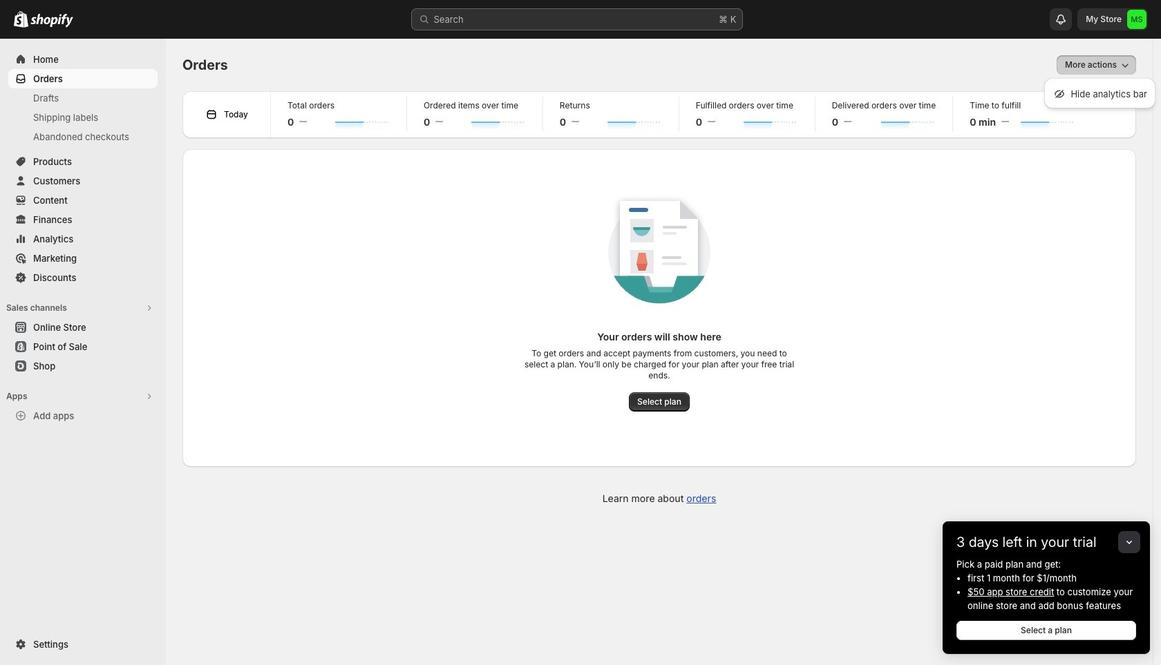 Task type: vqa. For each thing, say whether or not it's contained in the screenshot.
Shopify image
yes



Task type: locate. For each thing, give the bounding box(es) containing it.
shopify image
[[30, 14, 73, 28]]



Task type: describe. For each thing, give the bounding box(es) containing it.
shopify image
[[14, 11, 28, 28]]

my store image
[[1128, 10, 1147, 29]]



